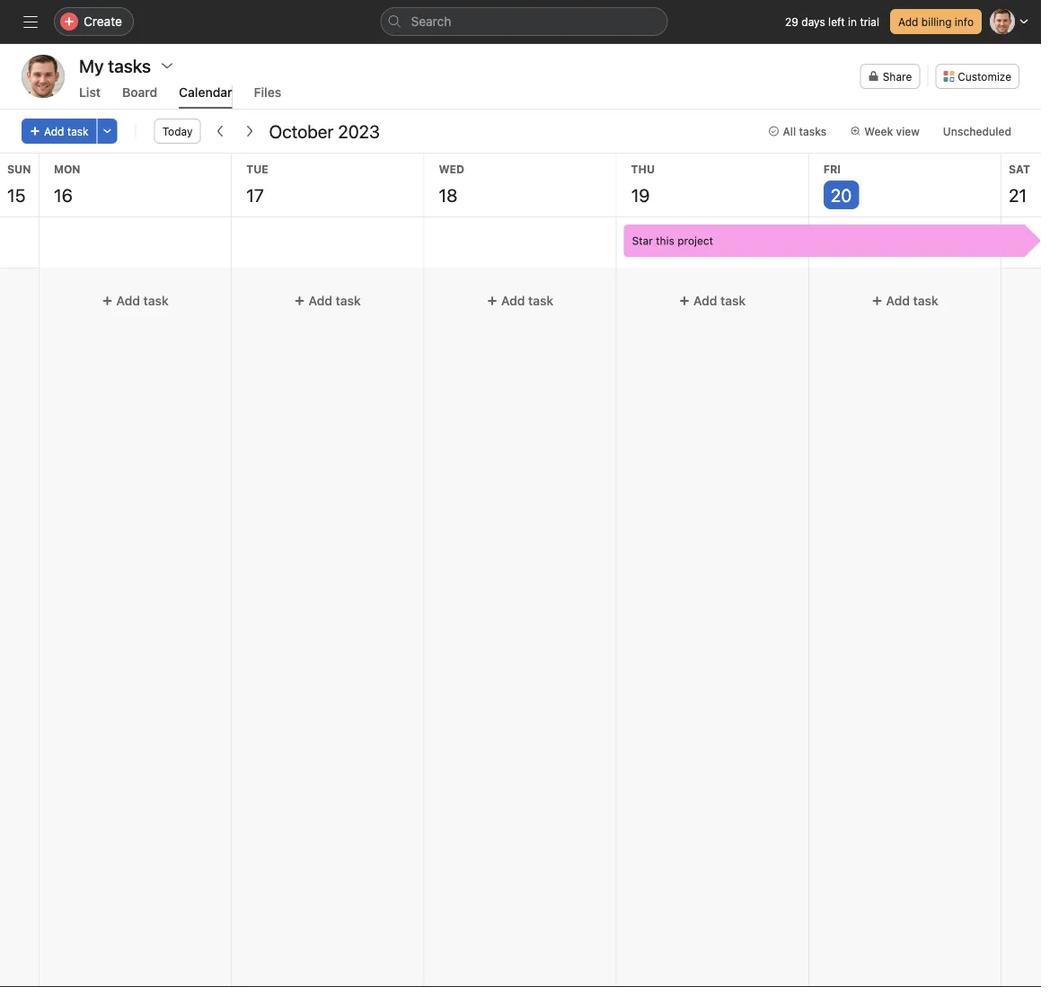 Task type: locate. For each thing, give the bounding box(es) containing it.
sun
[[7, 163, 31, 175]]

tasks
[[799, 125, 827, 137]]

tue 17
[[246, 163, 268, 205]]

search
[[411, 14, 451, 29]]

this
[[656, 234, 675, 247]]

20
[[831, 184, 852, 205]]

fri 20
[[824, 163, 852, 205]]

create button
[[54, 7, 134, 36]]

expand sidebar image
[[23, 14, 38, 29]]

add
[[898, 15, 919, 28], [44, 125, 64, 137], [116, 293, 140, 308], [309, 293, 333, 308], [501, 293, 525, 308], [694, 293, 717, 308], [886, 293, 910, 308]]

info
[[955, 15, 974, 28]]

thu 19
[[631, 163, 655, 205]]

files
[[254, 85, 281, 100]]

all
[[783, 125, 796, 137]]

customize button
[[935, 64, 1020, 89]]

add task button
[[22, 119, 97, 144], [47, 285, 224, 317], [239, 285, 416, 317], [432, 285, 609, 317], [624, 285, 801, 317], [816, 285, 994, 317]]

previous week image
[[213, 124, 228, 138]]

my tasks
[[79, 55, 151, 76]]

week
[[865, 125, 893, 137]]

task
[[67, 125, 89, 137], [143, 293, 169, 308], [336, 293, 361, 308], [528, 293, 554, 308], [721, 293, 746, 308], [913, 293, 938, 308]]

sat
[[1009, 163, 1030, 175]]

show options image
[[160, 58, 174, 73]]

star this project
[[632, 234, 713, 247]]

sat 21
[[1009, 163, 1030, 205]]

unscheduled
[[943, 125, 1012, 137]]

next week image
[[242, 124, 256, 138]]

files link
[[254, 85, 281, 109]]

unscheduled button
[[935, 119, 1020, 144]]

2023
[[338, 120, 380, 141]]

more actions image
[[102, 126, 113, 137]]

october
[[269, 120, 334, 141]]

project
[[678, 234, 713, 247]]

19
[[631, 184, 650, 205]]

trial
[[860, 15, 879, 28]]

customize
[[958, 70, 1012, 83]]

15
[[7, 184, 26, 205]]

29
[[785, 15, 799, 28]]

mon 16
[[54, 163, 80, 205]]

fri
[[824, 163, 841, 175]]

today button
[[154, 119, 201, 144]]

share
[[883, 70, 912, 83]]

calendar
[[179, 85, 232, 100]]

left
[[828, 15, 845, 28]]

list link
[[79, 85, 101, 109]]

tt button
[[22, 55, 65, 98]]

add task
[[44, 125, 89, 137], [116, 293, 169, 308], [309, 293, 361, 308], [501, 293, 554, 308], [694, 293, 746, 308], [886, 293, 938, 308]]



Task type: describe. For each thing, give the bounding box(es) containing it.
days
[[802, 15, 825, 28]]

list
[[79, 85, 101, 100]]

week view
[[865, 125, 920, 137]]

in
[[848, 15, 857, 28]]

all tasks
[[783, 125, 827, 137]]

tt
[[34, 68, 52, 85]]

create
[[84, 14, 122, 29]]

star
[[632, 234, 653, 247]]

search list box
[[380, 7, 668, 36]]

tue
[[246, 163, 268, 175]]

29 days left in trial
[[785, 15, 879, 28]]

calendar link
[[179, 85, 232, 109]]

thu
[[631, 163, 655, 175]]

today
[[162, 125, 193, 137]]

17
[[246, 184, 264, 205]]

all tasks button
[[760, 119, 835, 144]]

add billing info
[[898, 15, 974, 28]]

18
[[439, 184, 458, 205]]

mon
[[54, 163, 80, 175]]

board
[[122, 85, 157, 100]]

wed
[[439, 163, 464, 175]]

add inside button
[[898, 15, 919, 28]]

16
[[54, 184, 73, 205]]

billing
[[922, 15, 952, 28]]

share button
[[860, 64, 920, 89]]

wed 18
[[439, 163, 464, 205]]

board link
[[122, 85, 157, 109]]

add billing info button
[[890, 9, 982, 34]]

week view button
[[842, 119, 928, 144]]

view
[[896, 125, 920, 137]]

21
[[1009, 184, 1027, 205]]

sun 15
[[7, 163, 31, 205]]

search button
[[380, 7, 668, 36]]

october 2023
[[269, 120, 380, 141]]



Task type: vqa. For each thing, say whether or not it's contained in the screenshot.
List
yes



